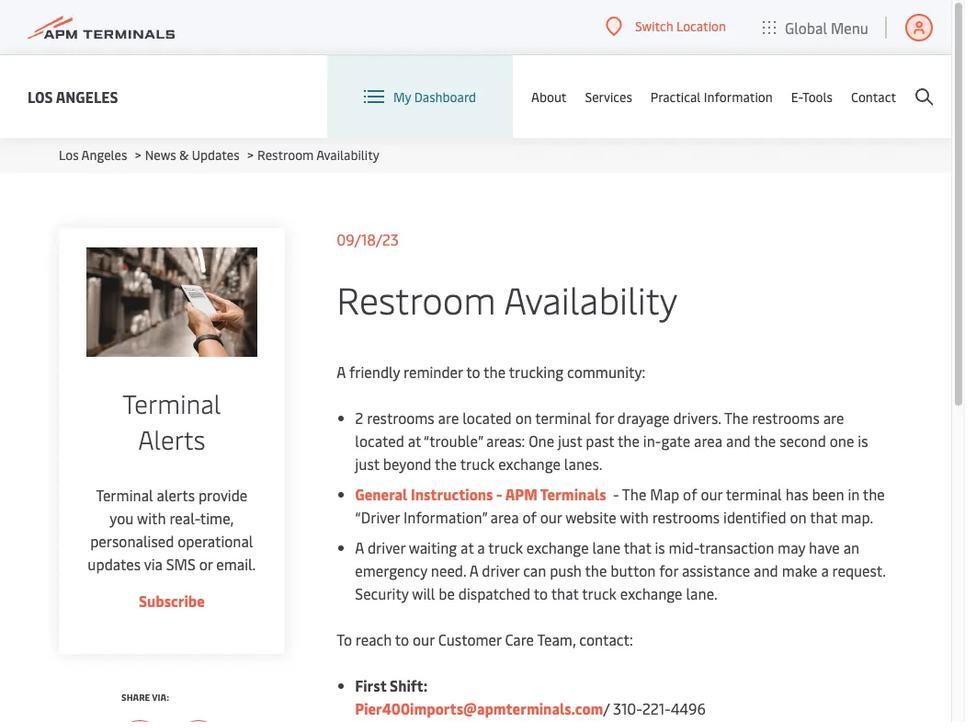 Task type: vqa. For each thing, say whether or not it's contained in the screenshot.
General
yes



Task type: describe. For each thing, give the bounding box(es) containing it.
1 horizontal spatial just
[[558, 430, 583, 451]]

community:
[[568, 361, 646, 382]]

los for los angeles > news & updates > restroom availability
[[59, 146, 79, 164]]

the left trucking
[[484, 361, 506, 382]]

angeles for los angeles > news & updates > restroom availability
[[81, 146, 127, 164]]

alerts image
[[86, 247, 257, 357]]

1 horizontal spatial our
[[541, 507, 562, 527]]

310-
[[613, 698, 643, 718]]

on inside 2 restrooms are located on terminal for drayage drivers. the restrooms are located at "trouble" areas: one just past the in-gate area and the second one is just beyond the truck exchange lanes.
[[516, 407, 532, 428]]

1 vertical spatial that
[[624, 537, 652, 557]]

services
[[585, 88, 633, 105]]

website
[[566, 507, 617, 527]]

mid-
[[669, 537, 700, 557]]

is inside the 'a driver waiting at a truck exchange lane that is mid-transaction may have an emergency need. a driver can push the button for assistance and make a request. security will be dispatched to that truck exchange lane.'
[[655, 537, 666, 557]]

practical information button
[[651, 55, 773, 138]]

team,
[[538, 629, 576, 649]]

e-
[[792, 88, 803, 105]]

2 vertical spatial exchange
[[621, 583, 683, 603]]

dispatched
[[459, 583, 531, 603]]

news
[[145, 146, 176, 164]]

waiting
[[409, 537, 457, 557]]

shift:
[[390, 675, 428, 695]]

been
[[813, 484, 845, 504]]

1 > from the left
[[135, 146, 142, 164]]

emergency
[[355, 560, 428, 580]]

general instructions - apm terminals
[[355, 484, 610, 504]]

221-
[[643, 698, 671, 718]]

reminder
[[404, 361, 463, 382]]

have
[[809, 537, 840, 557]]

to
[[337, 629, 352, 649]]

los for los angeles
[[28, 86, 53, 106]]

terminal alerts provide you with real-time, personalised operational updates via sms or email.
[[88, 485, 256, 574]]

has
[[786, 484, 809, 504]]

lanes.
[[565, 453, 603, 474]]

0 vertical spatial los angeles link
[[28, 85, 118, 108]]

about
[[532, 88, 567, 105]]

my dashboard
[[394, 88, 476, 105]]

0 vertical spatial to
[[467, 361, 481, 382]]

2 vertical spatial to
[[395, 629, 409, 649]]

1 horizontal spatial driver
[[482, 560, 520, 580]]

transaction
[[700, 537, 775, 557]]

personalised
[[90, 531, 174, 551]]

first shift: pier400imports@apmterminals.com / 310-221-4496
[[355, 675, 706, 718]]

terminal inside - the map of our terminal has been in the "driver information" area of our website with restrooms identified on that map.
[[726, 484, 782, 504]]

button
[[611, 560, 656, 580]]

updates
[[88, 554, 141, 574]]

email.
[[216, 554, 256, 574]]

the left second at the right bottom of page
[[754, 430, 777, 451]]

lane
[[593, 537, 621, 557]]

alerts
[[138, 421, 206, 456]]

beyond
[[383, 453, 432, 474]]

push
[[550, 560, 582, 580]]

general instructions - apm terminals link
[[355, 484, 610, 504]]

provide
[[199, 485, 248, 505]]

one
[[529, 430, 555, 451]]

time,
[[200, 508, 234, 528]]

subscribe
[[139, 591, 205, 611]]

0 vertical spatial availability
[[317, 146, 380, 164]]

news & updates link
[[145, 146, 240, 164]]

0 horizontal spatial restroom
[[258, 146, 314, 164]]

area inside 2 restrooms are located on terminal for drayage drivers. the restrooms are located at "trouble" areas: one just past the in-gate area and the second one is just beyond the truck exchange lanes.
[[694, 430, 723, 451]]

request.
[[833, 560, 886, 580]]

friendly
[[349, 361, 400, 382]]

to reach to our customer care team, contact:
[[337, 629, 633, 649]]

restroom availability
[[337, 274, 678, 324]]

0 vertical spatial located
[[463, 407, 512, 428]]

in-
[[644, 430, 662, 451]]

a friendly reminder to the trucking community:
[[337, 361, 646, 382]]

contact:
[[580, 629, 633, 649]]

2 vertical spatial truck
[[582, 583, 617, 603]]

at inside the 'a driver waiting at a truck exchange lane that is mid-transaction may have an emergency need. a driver can push the button for assistance and make a request. security will be dispatched to that truck exchange lane.'
[[461, 537, 474, 557]]

operational
[[178, 531, 253, 551]]

los angeles
[[28, 86, 118, 106]]

drivers.
[[674, 407, 722, 428]]

areas:
[[487, 430, 525, 451]]

0 horizontal spatial of
[[523, 507, 537, 527]]

0 horizontal spatial that
[[552, 583, 579, 603]]

sms
[[166, 554, 196, 574]]

information
[[704, 88, 773, 105]]

09/18/23
[[337, 229, 399, 249]]

area inside - the map of our terminal has been in the "driver information" area of our website with restrooms identified on that map.
[[491, 507, 519, 527]]

and inside the 'a driver waiting at a truck exchange lane that is mid-transaction may have an emergency need. a driver can push the button for assistance and make a request. security will be dispatched to that truck exchange lane.'
[[754, 560, 779, 580]]

&
[[179, 146, 189, 164]]

apm
[[506, 484, 538, 504]]

e-tools button
[[792, 55, 833, 138]]

an
[[844, 537, 860, 557]]

practical
[[651, 88, 701, 105]]

1 - from the left
[[497, 484, 503, 504]]

that inside - the map of our terminal has been in the "driver information" area of our website with restrooms identified on that map.
[[810, 507, 838, 527]]

angeles for los angeles
[[56, 86, 118, 106]]

contact button
[[852, 55, 897, 138]]

terminal inside 2 restrooms are located on terminal for drayage drivers. the restrooms are located at "trouble" areas: one just past the in-gate area and the second one is just beyond the truck exchange lanes.
[[536, 407, 592, 428]]

need.
[[431, 560, 467, 580]]

1 vertical spatial located
[[355, 430, 405, 451]]

- the map of our terminal has been in the "driver information" area of our website with restrooms identified on that map.
[[355, 484, 886, 527]]

0 horizontal spatial driver
[[368, 537, 406, 557]]

one
[[830, 430, 855, 451]]

share
[[121, 691, 150, 704]]

dashboard
[[415, 88, 476, 105]]

and inside 2 restrooms are located on terminal for drayage drivers. the restrooms are located at "trouble" areas: one just past the in-gate area and the second one is just beyond the truck exchange lanes.
[[727, 430, 751, 451]]

second
[[780, 430, 827, 451]]

2 horizontal spatial restrooms
[[753, 407, 820, 428]]

2 restrooms are located on terminal for drayage drivers. the restrooms are located at "trouble" areas: one just past the in-gate area and the second one is just beyond the truck exchange lanes.
[[355, 407, 869, 474]]

los angeles > news & updates > restroom availability
[[59, 146, 380, 164]]

1 vertical spatial exchange
[[527, 537, 589, 557]]

2 horizontal spatial a
[[470, 560, 479, 580]]

is inside 2 restrooms are located on terminal for drayage drivers. the restrooms are located at "trouble" areas: one just past the in-gate area and the second one is just beyond the truck exchange lanes.
[[858, 430, 869, 451]]

map.
[[842, 507, 874, 527]]

or
[[199, 554, 213, 574]]

trucking
[[509, 361, 564, 382]]

the inside - the map of our terminal has been in the "driver information" area of our website with restrooms identified on that map.
[[864, 484, 886, 504]]

terminals
[[541, 484, 607, 504]]



Task type: locate. For each thing, give the bounding box(es) containing it.
terminal up the you
[[96, 485, 153, 505]]

1 vertical spatial terminal
[[726, 484, 782, 504]]

2 - from the left
[[613, 484, 620, 504]]

real-
[[170, 508, 200, 528]]

1 horizontal spatial terminal
[[726, 484, 782, 504]]

0 vertical spatial terminal
[[123, 385, 221, 420]]

0 vertical spatial on
[[516, 407, 532, 428]]

0 horizontal spatial at
[[408, 430, 421, 451]]

truck down button
[[582, 583, 617, 603]]

instructions
[[411, 484, 493, 504]]

will
[[412, 583, 435, 603]]

1 horizontal spatial a
[[822, 560, 829, 580]]

a left friendly
[[337, 361, 346, 382]]

restrooms inside - the map of our terminal has been in the "driver information" area of our website with restrooms identified on that map.
[[653, 507, 720, 527]]

area down drivers.
[[694, 430, 723, 451]]

1 horizontal spatial on
[[791, 507, 807, 527]]

for down mid-
[[660, 560, 679, 580]]

just up "lanes."
[[558, 430, 583, 451]]

0 horizontal spatial los
[[28, 86, 53, 106]]

1 vertical spatial a
[[355, 537, 364, 557]]

terminal alerts
[[123, 385, 221, 456]]

0 horizontal spatial with
[[137, 508, 166, 528]]

may
[[778, 537, 806, 557]]

availability
[[317, 146, 380, 164], [504, 274, 678, 324]]

at
[[408, 430, 421, 451], [461, 537, 474, 557]]

subscribe link
[[139, 591, 205, 611]]

- inside - the map of our terminal has been in the "driver information" area of our website with restrooms identified on that map.
[[613, 484, 620, 504]]

exchange down one
[[499, 453, 561, 474]]

on down 'has' at the right
[[791, 507, 807, 527]]

2 horizontal spatial to
[[534, 583, 548, 603]]

customer
[[438, 629, 502, 649]]

> left the news
[[135, 146, 142, 164]]

1 horizontal spatial area
[[694, 430, 723, 451]]

1 vertical spatial area
[[491, 507, 519, 527]]

at up the beyond
[[408, 430, 421, 451]]

availability up community:
[[504, 274, 678, 324]]

0 vertical spatial is
[[858, 430, 869, 451]]

0 vertical spatial terminal
[[536, 407, 592, 428]]

1 vertical spatial just
[[355, 453, 380, 474]]

1 horizontal spatial los
[[59, 146, 79, 164]]

restrooms right 2
[[367, 407, 435, 428]]

truck up general instructions - apm terminals
[[460, 453, 495, 474]]

on up one
[[516, 407, 532, 428]]

1 vertical spatial truck
[[489, 537, 523, 557]]

is left mid-
[[655, 537, 666, 557]]

0 vertical spatial a
[[478, 537, 485, 557]]

to right reach
[[395, 629, 409, 649]]

restrooms up second at the right bottom of page
[[753, 407, 820, 428]]

restroom up reminder
[[337, 274, 496, 324]]

2 > from the left
[[247, 146, 254, 164]]

with up lane
[[620, 507, 649, 527]]

global
[[785, 17, 828, 37]]

0 vertical spatial driver
[[368, 537, 406, 557]]

truck
[[460, 453, 495, 474], [489, 537, 523, 557], [582, 583, 617, 603]]

restrooms up mid-
[[653, 507, 720, 527]]

with right the you
[[137, 508, 166, 528]]

a
[[337, 361, 346, 382], [355, 537, 364, 557], [470, 560, 479, 580]]

exchange
[[499, 453, 561, 474], [527, 537, 589, 557], [621, 583, 683, 603]]

2 horizontal spatial that
[[810, 507, 838, 527]]

gate
[[662, 430, 691, 451]]

a down have
[[822, 560, 829, 580]]

0 vertical spatial our
[[701, 484, 723, 504]]

1 vertical spatial to
[[534, 583, 548, 603]]

1 horizontal spatial located
[[463, 407, 512, 428]]

restroom
[[258, 146, 314, 164], [337, 274, 496, 324]]

our down will
[[413, 629, 435, 649]]

security
[[355, 583, 409, 603]]

about button
[[532, 55, 567, 138]]

lane.
[[687, 583, 718, 603]]

1 horizontal spatial of
[[683, 484, 698, 504]]

0 vertical spatial just
[[558, 430, 583, 451]]

0 horizontal spatial restrooms
[[367, 407, 435, 428]]

share via:
[[121, 691, 169, 704]]

care
[[505, 629, 534, 649]]

0 horizontal spatial on
[[516, 407, 532, 428]]

just
[[558, 430, 583, 451], [355, 453, 380, 474]]

services button
[[585, 55, 633, 138]]

exchange up 'push'
[[527, 537, 589, 557]]

the inside the 'a driver waiting at a truck exchange lane that is mid-transaction may have an emergency need. a driver can push the button for assistance and make a request. security will be dispatched to that truck exchange lane.'
[[585, 560, 607, 580]]

and down the
[[727, 430, 751, 451]]

0 horizontal spatial located
[[355, 430, 405, 451]]

reach
[[356, 629, 392, 649]]

our down terminals
[[541, 507, 562, 527]]

drayage
[[618, 407, 670, 428]]

0 vertical spatial and
[[727, 430, 751, 451]]

1 horizontal spatial is
[[858, 430, 869, 451]]

1 horizontal spatial for
[[660, 560, 679, 580]]

via
[[144, 554, 163, 574]]

restrooms
[[367, 407, 435, 428], [753, 407, 820, 428], [653, 507, 720, 527]]

0 horizontal spatial are
[[438, 407, 459, 428]]

exchange down button
[[621, 583, 683, 603]]

1 vertical spatial los
[[59, 146, 79, 164]]

- left apm
[[497, 484, 503, 504]]

availability up 09/18/23
[[317, 146, 380, 164]]

0 horizontal spatial our
[[413, 629, 435, 649]]

1 vertical spatial and
[[754, 560, 779, 580]]

"trouble"
[[424, 430, 483, 451]]

assistance
[[682, 560, 751, 580]]

1 vertical spatial our
[[541, 507, 562, 527]]

0 horizontal spatial area
[[491, 507, 519, 527]]

1 horizontal spatial that
[[624, 537, 652, 557]]

global menu button
[[745, 0, 888, 55]]

our for customer
[[413, 629, 435, 649]]

switch location button
[[606, 16, 727, 37]]

menu
[[831, 17, 869, 37]]

area down apm
[[491, 507, 519, 527]]

terminal up alerts
[[123, 385, 221, 420]]

0 vertical spatial angeles
[[56, 86, 118, 106]]

my
[[394, 88, 411, 105]]

2
[[355, 407, 364, 428]]

that up button
[[624, 537, 652, 557]]

global menu
[[785, 17, 869, 37]]

0 horizontal spatial a
[[337, 361, 346, 382]]

truck up the dispatched
[[489, 537, 523, 557]]

2 vertical spatial our
[[413, 629, 435, 649]]

that
[[810, 507, 838, 527], [624, 537, 652, 557], [552, 583, 579, 603]]

1 horizontal spatial restrooms
[[653, 507, 720, 527]]

0 vertical spatial that
[[810, 507, 838, 527]]

terminal up identified
[[726, 484, 782, 504]]

0 horizontal spatial -
[[497, 484, 503, 504]]

located
[[463, 407, 512, 428], [355, 430, 405, 451]]

are up one
[[824, 407, 845, 428]]

can
[[524, 560, 547, 580]]

the right in
[[864, 484, 886, 504]]

0 horizontal spatial >
[[135, 146, 142, 164]]

with inside - the map of our terminal has been in the "driver information" area of our website with restrooms identified on that map.
[[620, 507, 649, 527]]

for
[[595, 407, 614, 428], [660, 560, 679, 580]]

a for a driver waiting at a truck exchange lane that is mid-transaction may have an emergency need. a driver can push the button for assistance and make a request. security will be dispatched to that truck exchange lane.
[[355, 537, 364, 557]]

2 vertical spatial that
[[552, 583, 579, 603]]

0 vertical spatial exchange
[[499, 453, 561, 474]]

driver up the emergency
[[368, 537, 406, 557]]

restroom right updates
[[258, 146, 314, 164]]

at inside 2 restrooms are located on terminal for drayage drivers. the restrooms are located at "trouble" areas: one just past the in-gate area and the second one is just beyond the truck exchange lanes.
[[408, 430, 421, 451]]

terminal inside terminal alerts provide you with real-time, personalised operational updates via sms or email.
[[96, 485, 153, 505]]

2 are from the left
[[824, 407, 845, 428]]

> right updates
[[247, 146, 254, 164]]

0 horizontal spatial and
[[727, 430, 751, 451]]

0 vertical spatial for
[[595, 407, 614, 428]]

1 vertical spatial los angeles link
[[59, 146, 127, 164]]

1 horizontal spatial restroom
[[337, 274, 496, 324]]

1 vertical spatial restroom
[[337, 274, 496, 324]]

0 vertical spatial of
[[683, 484, 698, 504]]

our for terminal
[[701, 484, 723, 504]]

for inside the 'a driver waiting at a truck exchange lane that is mid-transaction may have an emergency need. a driver can push the button for assistance and make a request. security will be dispatched to that truck exchange lane.'
[[660, 560, 679, 580]]

practical information
[[651, 88, 773, 105]]

1 horizontal spatial to
[[467, 361, 481, 382]]

1 horizontal spatial -
[[613, 484, 620, 504]]

in
[[848, 484, 860, 504]]

1 vertical spatial at
[[461, 537, 474, 557]]

los
[[28, 86, 53, 106], [59, 146, 79, 164]]

the down lane
[[585, 560, 607, 580]]

that down 'push'
[[552, 583, 579, 603]]

for inside 2 restrooms are located on terminal for drayage drivers. the restrooms are located at "trouble" areas: one just past the in-gate area and the second one is just beyond the truck exchange lanes.
[[595, 407, 614, 428]]

los angeles link
[[28, 85, 118, 108], [59, 146, 127, 164]]

and
[[727, 430, 751, 451], [754, 560, 779, 580]]

1 vertical spatial is
[[655, 537, 666, 557]]

1 horizontal spatial availability
[[504, 274, 678, 324]]

of right map
[[683, 484, 698, 504]]

pier400imports@apmterminals.com link
[[355, 698, 604, 718]]

truck inside 2 restrooms are located on terminal for drayage drivers. the restrooms are located at "trouble" areas: one just past the in-gate area and the second one is just beyond the truck exchange lanes.
[[460, 453, 495, 474]]

0 vertical spatial at
[[408, 430, 421, 451]]

tools
[[803, 88, 833, 105]]

located up the areas:
[[463, 407, 512, 428]]

0 vertical spatial restroom
[[258, 146, 314, 164]]

on inside - the map of our terminal has been in the "driver information" area of our website with restrooms identified on that map.
[[791, 507, 807, 527]]

0 vertical spatial area
[[694, 430, 723, 451]]

1 horizontal spatial are
[[824, 407, 845, 428]]

1 horizontal spatial with
[[620, 507, 649, 527]]

1 horizontal spatial and
[[754, 560, 779, 580]]

0 horizontal spatial terminal
[[536, 407, 592, 428]]

a right need.
[[470, 560, 479, 580]]

switch location
[[636, 18, 727, 35]]

first
[[355, 675, 387, 695]]

driver up the dispatched
[[482, 560, 520, 580]]

terminal up one
[[536, 407, 592, 428]]

0 horizontal spatial for
[[595, 407, 614, 428]]

that down been
[[810, 507, 838, 527]]

1 horizontal spatial at
[[461, 537, 474, 557]]

updates
[[192, 146, 240, 164]]

pier400imports@apmterminals.com
[[355, 698, 604, 718]]

1 vertical spatial driver
[[482, 560, 520, 580]]

0 horizontal spatial to
[[395, 629, 409, 649]]

to down can
[[534, 583, 548, 603]]

/
[[604, 698, 610, 718]]

you
[[110, 508, 134, 528]]

a down "driver
[[355, 537, 364, 557]]

to right reminder
[[467, 361, 481, 382]]

and left make
[[754, 560, 779, 580]]

1 vertical spatial on
[[791, 507, 807, 527]]

the left in-
[[618, 430, 640, 451]]

0 vertical spatial truck
[[460, 453, 495, 474]]

with inside terminal alerts provide you with real-time, personalised operational updates via sms or email.
[[137, 508, 166, 528]]

0 horizontal spatial availability
[[317, 146, 380, 164]]

terminal for alerts
[[96, 485, 153, 505]]

area
[[694, 430, 723, 451], [491, 507, 519, 527]]

0 vertical spatial los
[[28, 86, 53, 106]]

be
[[439, 583, 455, 603]]

e-tools
[[792, 88, 833, 105]]

at up need.
[[461, 537, 474, 557]]

of down apm
[[523, 507, 537, 527]]

0 vertical spatial a
[[337, 361, 346, 382]]

the
[[725, 407, 749, 428]]

switch
[[636, 18, 674, 35]]

for up past
[[595, 407, 614, 428]]

a for a friendly reminder to the trucking community:
[[337, 361, 346, 382]]

0 horizontal spatial is
[[655, 537, 666, 557]]

contact
[[852, 88, 897, 105]]

are up "trouble"
[[438, 407, 459, 428]]

terminal for alerts
[[123, 385, 221, 420]]

exchange inside 2 restrooms are located on terminal for drayage drivers. the restrooms are located at "trouble" areas: one just past the in-gate area and the second one is just beyond the truck exchange lanes.
[[499, 453, 561, 474]]

a down information"
[[478, 537, 485, 557]]

0 horizontal spatial just
[[355, 453, 380, 474]]

1 vertical spatial availability
[[504, 274, 678, 324]]

located down 2
[[355, 430, 405, 451]]

4496
[[671, 698, 706, 718]]

is right one
[[858, 430, 869, 451]]

2 horizontal spatial our
[[701, 484, 723, 504]]

- up website
[[613, 484, 620, 504]]

our right map
[[701, 484, 723, 504]]

just up general
[[355, 453, 380, 474]]

1 vertical spatial angeles
[[81, 146, 127, 164]]

1 are from the left
[[438, 407, 459, 428]]

1 vertical spatial for
[[660, 560, 679, 580]]

to inside the 'a driver waiting at a truck exchange lane that is mid-transaction may have an emergency need. a driver can push the button for assistance and make a request. security will be dispatched to that truck exchange lane.'
[[534, 583, 548, 603]]

my dashboard button
[[364, 55, 476, 138]]

1 vertical spatial of
[[523, 507, 537, 527]]

1 vertical spatial a
[[822, 560, 829, 580]]

the down "trouble"
[[435, 453, 457, 474]]



